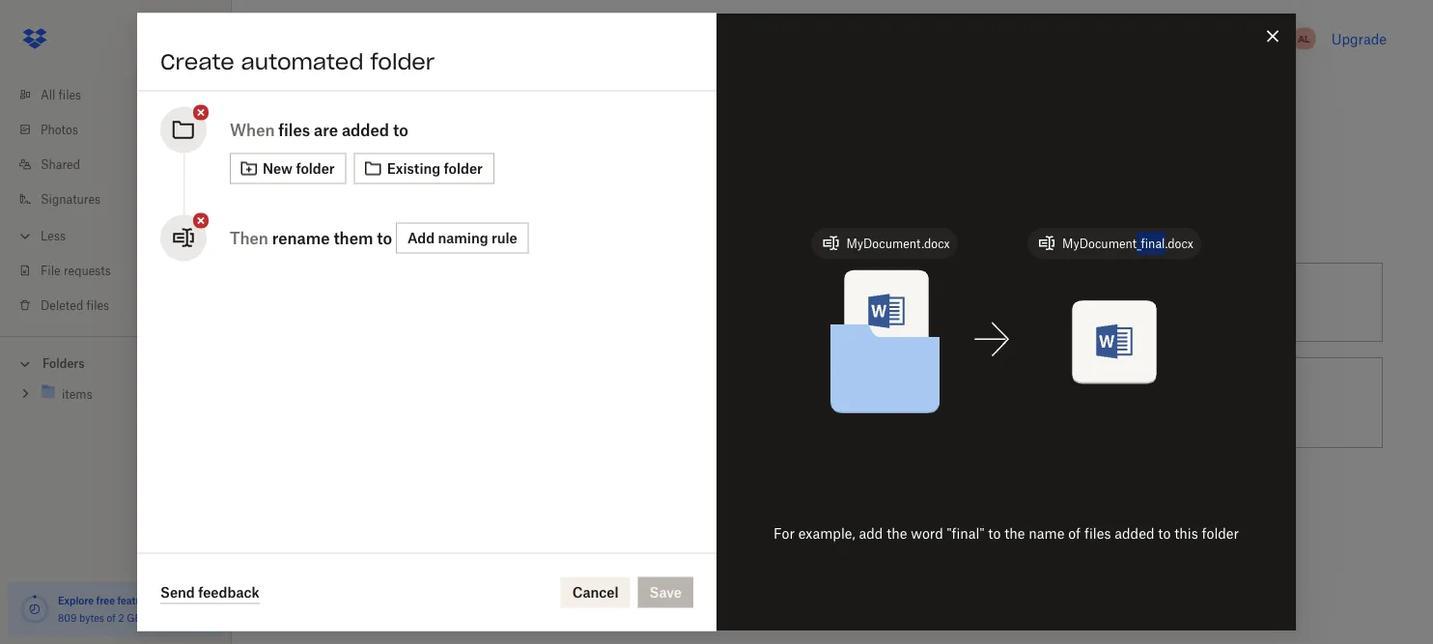 Task type: locate. For each thing, give the bounding box(es) containing it.
signatures
[[41, 192, 101, 206]]

rename
[[272, 228, 330, 247]]

the right the add
[[887, 526, 908, 542]]

1 horizontal spatial a
[[777, 395, 784, 411]]

set
[[725, 294, 747, 311]]

for example, add the word "final" to the name of files added to this folder
[[774, 526, 1239, 542]]

files inside deleted files link
[[87, 298, 109, 313]]

cancel button
[[561, 577, 630, 608]]

a
[[751, 294, 758, 311], [777, 395, 784, 411]]

less image
[[15, 227, 35, 246]]

create
[[160, 48, 234, 75]]

new folder button
[[230, 153, 346, 184]]

mydocument _final .docx
[[1063, 236, 1194, 251]]

explore
[[58, 595, 94, 607]]

files inside all files link
[[59, 87, 81, 102]]

rule inside create automated folder dialog
[[492, 230, 518, 246]]

1 horizontal spatial of
[[1069, 526, 1081, 542]]

a left "file"
[[777, 395, 784, 411]]

files are added to
[[279, 120, 408, 139]]

send
[[160, 584, 195, 600]]

upgrade link
[[1332, 30, 1387, 47]]

folder right this
[[1202, 526, 1239, 542]]

files right convert at the top right of page
[[1156, 294, 1182, 311]]

files
[[59, 87, 81, 102], [279, 120, 310, 139], [878, 294, 905, 311], [1156, 294, 1182, 311], [87, 298, 109, 313], [1085, 526, 1111, 542]]

add inside button
[[408, 230, 435, 246]]

gb
[[127, 612, 142, 624]]

file requests
[[41, 263, 111, 278]]

0 vertical spatial a
[[751, 294, 758, 311]]

file
[[788, 395, 808, 411]]

this
[[1175, 526, 1199, 542]]

the
[[887, 526, 908, 542], [1005, 526, 1026, 542]]

list containing all files
[[0, 66, 232, 336]]

add for add naming rule
[[408, 230, 435, 246]]

0 vertical spatial rule
[[492, 230, 518, 246]]

of
[[1069, 526, 1081, 542], [107, 612, 116, 624]]

word
[[911, 526, 944, 542]]

naming
[[438, 230, 488, 246]]

to right the videos
[[970, 395, 983, 411]]

rule for a
[[762, 294, 786, 311]]

requests
[[64, 263, 111, 278]]

photos link
[[15, 112, 232, 147]]

example,
[[799, 526, 856, 542]]

0 horizontal spatial rule
[[492, 230, 518, 246]]

1 vertical spatial of
[[107, 612, 116, 624]]

added down the automations
[[342, 120, 389, 139]]

to
[[393, 120, 408, 139], [377, 228, 392, 247], [1186, 294, 1199, 311], [858, 395, 871, 411], [970, 395, 983, 411], [989, 526, 1001, 542], [1159, 526, 1171, 542]]

list
[[0, 66, 232, 336]]

rule left the that
[[762, 294, 786, 311]]

added
[[342, 120, 389, 139], [1115, 526, 1155, 542]]

rule
[[492, 230, 518, 246], [762, 294, 786, 311]]

1 vertical spatial a
[[777, 395, 784, 411]]

deleted files
[[41, 298, 109, 313]]

explore free features 809 bytes of 2 gb
[[58, 595, 156, 624]]

files right deleted
[[87, 298, 109, 313]]

quota usage element
[[19, 594, 50, 625]]

existing folder
[[387, 160, 483, 177]]

a right set
[[751, 294, 758, 311]]

rule inside add an automation main content
[[762, 294, 786, 311]]

add left 'naming'
[[408, 230, 435, 246]]

create automated folder
[[160, 48, 435, 75]]

that
[[790, 294, 816, 311]]

shared
[[41, 157, 80, 171]]

bytes
[[79, 612, 104, 624]]

0 horizontal spatial added
[[342, 120, 389, 139]]

add
[[859, 526, 883, 542]]

folder
[[370, 48, 435, 75], [296, 160, 335, 177], [444, 160, 483, 177], [1202, 526, 1239, 542]]

added left this
[[1115, 526, 1155, 542]]

automation
[[332, 217, 425, 237]]

files right all
[[59, 87, 81, 102]]

1 horizontal spatial rule
[[762, 294, 786, 311]]

rule right 'naming'
[[492, 230, 518, 246]]

to left pdfs
[[1186, 294, 1199, 311]]

folders
[[43, 356, 85, 371]]

convert files to pdfs
[[1101, 294, 1236, 311]]

a for rule
[[751, 294, 758, 311]]

file
[[41, 263, 61, 278]]

mydocument
[[1063, 236, 1137, 251]]

dropbox image
[[15, 19, 54, 58]]

rule for naming
[[492, 230, 518, 246]]

0 horizontal spatial add
[[271, 217, 302, 237]]

1 vertical spatial added
[[1115, 526, 1155, 542]]

free
[[96, 595, 115, 607]]

add naming rule
[[408, 230, 518, 246]]

them
[[334, 228, 373, 247]]

choose a file format to convert videos to
[[725, 395, 983, 411]]

convert
[[1101, 294, 1152, 311]]

videos
[[926, 395, 967, 411]]

0 horizontal spatial of
[[107, 612, 116, 624]]

add left an
[[271, 217, 302, 237]]

0 horizontal spatial a
[[751, 294, 758, 311]]

add
[[271, 217, 302, 237], [408, 230, 435, 246]]

0 vertical spatial of
[[1069, 526, 1081, 542]]

feedback
[[198, 584, 260, 600]]

the left name
[[1005, 526, 1026, 542]]

mydocument.docx
[[847, 236, 950, 251]]

0 horizontal spatial the
[[887, 526, 908, 542]]

then
[[230, 228, 269, 247]]

folder up the automations
[[370, 48, 435, 75]]

automations
[[271, 93, 411, 120]]

of left the 2
[[107, 612, 116, 624]]

1 horizontal spatial add
[[408, 230, 435, 246]]

files right renames
[[878, 294, 905, 311]]

all files link
[[15, 77, 232, 112]]

photos
[[41, 122, 78, 137]]

folder right new
[[296, 160, 335, 177]]

add an automation main content
[[263, 139, 1434, 644]]

of right name
[[1069, 526, 1081, 542]]

convert files to pdfs button
[[1015, 255, 1391, 350]]

1 vertical spatial rule
[[762, 294, 786, 311]]

1 horizontal spatial added
[[1115, 526, 1155, 542]]

set a rule that renames files
[[725, 294, 905, 311]]

pdfs
[[1202, 294, 1236, 311]]

new
[[263, 160, 293, 177]]

rename them to
[[272, 228, 392, 247]]

1 horizontal spatial the
[[1005, 526, 1026, 542]]

2 the from the left
[[1005, 526, 1026, 542]]

2
[[118, 612, 124, 624]]

add inside main content
[[271, 217, 302, 237]]



Task type: describe. For each thing, give the bounding box(es) containing it.
to up existing
[[393, 120, 408, 139]]

less
[[41, 228, 66, 243]]

are
[[314, 120, 338, 139]]

set a rule that renames files button
[[639, 255, 1015, 350]]

.docx
[[1165, 236, 1194, 251]]

upgrade
[[1332, 30, 1387, 47]]

deleted files link
[[15, 288, 232, 323]]

folders button
[[0, 349, 232, 377]]

existing folder button
[[354, 153, 494, 184]]

to right "final"
[[989, 526, 1001, 542]]

deleted
[[41, 298, 83, 313]]

send feedback button
[[160, 581, 260, 604]]

of inside 'explore free features 809 bytes of 2 gb'
[[107, 612, 116, 624]]

_final
[[1137, 236, 1165, 251]]

cancel
[[573, 585, 619, 601]]

folder right existing
[[444, 160, 483, 177]]

add for add an automation
[[271, 217, 302, 237]]

files inside 'convert files to pdfs' button
[[1156, 294, 1182, 311]]

shared link
[[15, 147, 232, 182]]

create automated folder dialog
[[137, 13, 1297, 631]]

send feedback
[[160, 584, 260, 600]]

all files
[[41, 87, 81, 102]]

file requests link
[[15, 253, 232, 288]]

features
[[117, 595, 156, 607]]

renames
[[819, 294, 875, 311]]

add an automation
[[271, 217, 425, 237]]

choose
[[725, 395, 773, 411]]

signatures link
[[15, 182, 232, 216]]

for
[[774, 526, 795, 542]]

convert
[[874, 395, 922, 411]]

1 the from the left
[[887, 526, 908, 542]]

files inside set a rule that renames files button
[[878, 294, 905, 311]]

809
[[58, 612, 77, 624]]

when
[[230, 120, 275, 139]]

choose a file format to convert videos to button
[[639, 350, 1015, 456]]

to right them
[[377, 228, 392, 247]]

format
[[812, 395, 854, 411]]

to right format
[[858, 395, 871, 411]]

add naming rule button
[[396, 223, 529, 254]]

files right name
[[1085, 526, 1111, 542]]

an
[[307, 217, 327, 237]]

a for file
[[777, 395, 784, 411]]

existing
[[387, 160, 441, 177]]

all
[[41, 87, 55, 102]]

of inside create automated folder dialog
[[1069, 526, 1081, 542]]

0 vertical spatial added
[[342, 120, 389, 139]]

name
[[1029, 526, 1065, 542]]

to left this
[[1159, 526, 1171, 542]]

"final"
[[947, 526, 985, 542]]

new folder
[[263, 160, 335, 177]]

files left "are"
[[279, 120, 310, 139]]

automated
[[241, 48, 364, 75]]



Task type: vqa. For each thing, say whether or not it's contained in the screenshot.
the "Screen"
no



